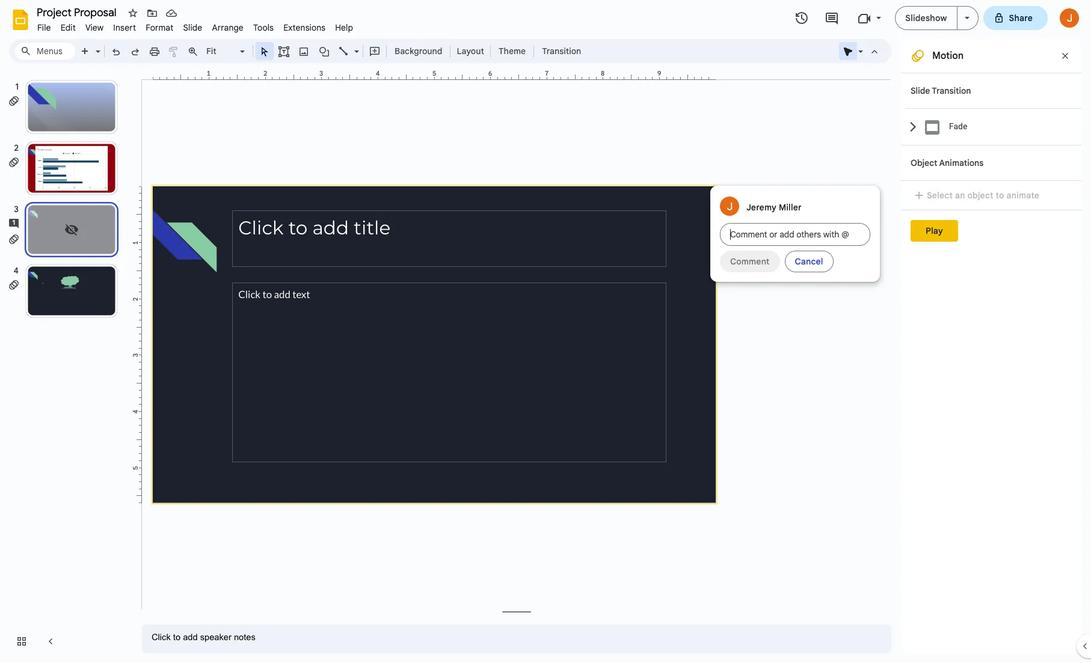 Task type: describe. For each thing, give the bounding box(es) containing it.
motion application
[[0, 0, 1092, 664]]

an
[[956, 190, 966, 201]]

Comment draft text field
[[720, 223, 871, 246]]

new slide with layout image
[[93, 43, 101, 48]]

presentation options image
[[965, 17, 970, 19]]

layout button
[[453, 42, 488, 60]]

list inside motion application
[[711, 186, 880, 282]]

cancel button
[[785, 251, 834, 273]]

transition inside button
[[542, 46, 581, 57]]

theme button
[[493, 42, 531, 60]]

Zoom text field
[[205, 43, 238, 60]]

play
[[926, 226, 944, 237]]

insert
[[113, 22, 136, 33]]

jeremy miller
[[747, 202, 802, 213]]

select
[[927, 190, 953, 201]]

transition button
[[537, 42, 587, 60]]

help menu item
[[331, 20, 358, 35]]

comment button
[[720, 251, 780, 273]]

tools
[[253, 22, 274, 33]]

menu bar inside the menu bar banner
[[32, 16, 358, 36]]

arrange
[[212, 22, 244, 33]]

object
[[911, 158, 938, 169]]

comment
[[731, 256, 770, 267]]

object animations
[[911, 158, 984, 169]]

select line image
[[351, 43, 359, 48]]

Rename text field
[[32, 5, 123, 19]]

file menu item
[[32, 20, 56, 35]]

file
[[37, 22, 51, 33]]

Star checkbox
[[125, 5, 141, 22]]

animate
[[1007, 190, 1040, 201]]

miller
[[779, 202, 802, 213]]

menu bar banner
[[0, 0, 1092, 664]]

slide for slide transition
[[911, 85, 931, 96]]

arrange menu item
[[207, 20, 249, 35]]

insert menu item
[[109, 20, 141, 35]]

Zoom field
[[203, 43, 250, 60]]

slideshow button
[[896, 6, 958, 30]]

edit
[[61, 22, 76, 33]]

theme
[[499, 46, 526, 57]]

share button
[[984, 6, 1048, 30]]



Task type: vqa. For each thing, say whether or not it's contained in the screenshot.
150%
no



Task type: locate. For each thing, give the bounding box(es) containing it.
select an object to animate
[[927, 190, 1040, 201]]

extensions
[[284, 22, 326, 33]]

0 vertical spatial transition
[[542, 46, 581, 57]]

1 vertical spatial slide
[[911, 85, 931, 96]]

live pointer settings image
[[856, 43, 864, 48]]

mode and view toolbar
[[839, 39, 885, 63]]

format menu item
[[141, 20, 178, 35]]

jeremy miller image
[[720, 197, 740, 216]]

transition inside motion section
[[932, 85, 972, 96]]

slide menu item
[[178, 20, 207, 35]]

list containing jeremy miller
[[711, 186, 880, 282]]

1 horizontal spatial transition
[[932, 85, 972, 96]]

transition down motion at the right of the page
[[932, 85, 972, 96]]

background
[[395, 46, 443, 57]]

motion section
[[902, 39, 1082, 654]]

menu bar
[[32, 16, 358, 36]]

view
[[85, 22, 104, 33]]

slide transition
[[911, 85, 972, 96]]

animations
[[940, 158, 984, 169]]

extensions menu item
[[279, 20, 331, 35]]

main toolbar
[[75, 42, 588, 60]]

object
[[968, 190, 994, 201]]

format
[[146, 22, 174, 33]]

to
[[996, 190, 1005, 201]]

view menu item
[[81, 20, 109, 35]]

fade
[[950, 122, 968, 131]]

navigation
[[0, 68, 132, 664]]

list
[[711, 186, 880, 282]]

share
[[1010, 13, 1033, 23]]

select an object to animate button
[[911, 188, 1048, 203]]

shape image
[[317, 43, 331, 60]]

0 horizontal spatial slide
[[183, 22, 202, 33]]

navigation inside motion application
[[0, 68, 132, 664]]

tools menu item
[[249, 20, 279, 35]]

layout
[[457, 46, 484, 57]]

motion
[[933, 50, 964, 62]]

0 horizontal spatial transition
[[542, 46, 581, 57]]

slide
[[183, 22, 202, 33], [911, 85, 931, 96]]

help
[[335, 22, 353, 33]]

Menus field
[[15, 43, 75, 60]]

1 horizontal spatial slide
[[911, 85, 931, 96]]

slide inside menu item
[[183, 22, 202, 33]]

edit menu item
[[56, 20, 81, 35]]

fade tab
[[906, 108, 1082, 145]]

menu bar containing file
[[32, 16, 358, 36]]

insert image image
[[297, 43, 311, 60]]

background button
[[389, 42, 448, 60]]

slide inside motion section
[[911, 85, 931, 96]]

jeremy
[[747, 202, 777, 213]]

transition right theme
[[542, 46, 581, 57]]

cancel
[[795, 256, 824, 267]]

1 vertical spatial transition
[[932, 85, 972, 96]]

slide for slide
[[183, 22, 202, 33]]

play button
[[911, 220, 959, 242]]

0 vertical spatial slide
[[183, 22, 202, 33]]

transition
[[542, 46, 581, 57], [932, 85, 972, 96]]

slideshow
[[906, 13, 948, 23]]



